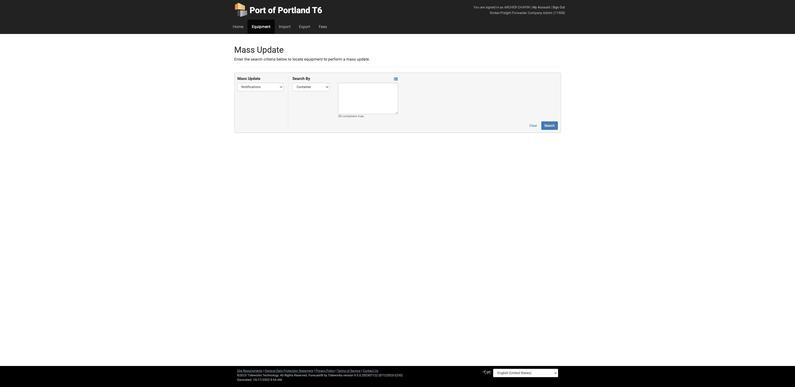 Task type: describe. For each thing, give the bounding box(es) containing it.
| up tideworks
[[336, 369, 337, 373]]

clear button
[[527, 122, 540, 130]]

show list image
[[394, 77, 398, 81]]

us
[[375, 369, 378, 373]]

©2023 tideworks
[[237, 374, 262, 377]]

version
[[343, 374, 353, 377]]

search
[[251, 57, 263, 61]]

sign
[[553, 5, 559, 9]]

mass update
[[237, 76, 261, 81]]

company
[[528, 11, 542, 15]]

update for mass update enter the search criteria below to locate equipment to perform a mass update.
[[257, 45, 284, 55]]

forwarder
[[512, 11, 527, 15]]

requirements
[[243, 369, 263, 373]]

protection
[[284, 369, 298, 373]]

chapin
[[518, 5, 530, 9]]

| left general
[[263, 369, 264, 373]]

policy
[[327, 369, 335, 373]]

criteria
[[264, 57, 276, 61]]

archer
[[504, 5, 517, 9]]

out
[[560, 5, 565, 9]]

50
[[338, 115, 342, 118]]

sign out link
[[553, 5, 565, 9]]

containers
[[342, 115, 357, 118]]

site requirements | general data protection statement | privacy policy | terms of service | contact us ©2023 tideworks technology. all rights reserved. forecast® by tideworks version 9.5.0.202307122 (07122023-2235) generated: 10/17/2023 9:54 am
[[237, 369, 403, 382]]

port of portland t6 link
[[234, 0, 322, 20]]

export
[[299, 24, 310, 29]]

contact
[[363, 369, 374, 373]]

fees
[[319, 24, 327, 29]]

by
[[324, 374, 327, 377]]

| up forecast®
[[314, 369, 315, 373]]

search for search
[[545, 124, 555, 128]]

below
[[277, 57, 287, 61]]

(07122023-
[[379, 374, 395, 377]]

export button
[[295, 20, 315, 34]]

by
[[306, 76, 310, 81]]

my account link
[[533, 5, 550, 9]]

generated:
[[237, 378, 252, 382]]

(11508)
[[554, 11, 565, 15]]

service
[[350, 369, 361, 373]]

terms of service link
[[337, 369, 361, 373]]

| left my
[[531, 5, 532, 9]]

clear
[[530, 124, 537, 128]]

50 containers max
[[338, 115, 364, 118]]

are
[[480, 5, 485, 9]]

general data protection statement link
[[265, 369, 313, 373]]



Task type: locate. For each thing, give the bounding box(es) containing it.
0 horizontal spatial search
[[292, 76, 305, 81]]

0 vertical spatial mass
[[234, 45, 255, 55]]

to right below
[[288, 57, 292, 61]]

to
[[288, 57, 292, 61], [324, 57, 327, 61]]

search button
[[541, 122, 558, 130]]

you are signed in as archer chapin | my account | sign out broker/freight forwarder company admin (11508)
[[474, 5, 565, 15]]

privacy
[[316, 369, 326, 373]]

broker/freight
[[490, 11, 511, 15]]

to left perform
[[324, 57, 327, 61]]

import
[[279, 24, 291, 29]]

of right port
[[268, 5, 276, 15]]

2 to from the left
[[324, 57, 327, 61]]

my
[[533, 5, 537, 9]]

terms
[[337, 369, 346, 373]]

admin
[[543, 11, 553, 15]]

the
[[244, 57, 250, 61]]

mass
[[346, 57, 356, 61]]

search for search by
[[292, 76, 305, 81]]

None text field
[[338, 83, 398, 114]]

search by
[[292, 76, 310, 81]]

signed
[[486, 5, 496, 9]]

contact us link
[[363, 369, 378, 373]]

1 vertical spatial update
[[248, 76, 261, 81]]

search right the clear button
[[545, 124, 555, 128]]

of
[[268, 5, 276, 15], [347, 369, 350, 373]]

portland
[[278, 5, 310, 15]]

mass inside mass update enter the search criteria below to locate equipment to perform a mass update.
[[234, 45, 255, 55]]

home
[[233, 24, 243, 29]]

locate
[[293, 57, 303, 61]]

rights
[[285, 374, 293, 377]]

2235)
[[395, 374, 403, 377]]

1 horizontal spatial of
[[347, 369, 350, 373]]

privacy policy link
[[316, 369, 335, 373]]

perform
[[328, 57, 342, 61]]

equipment button
[[248, 20, 275, 34]]

9:54
[[270, 378, 277, 382]]

0 vertical spatial update
[[257, 45, 284, 55]]

|
[[531, 5, 532, 9], [551, 5, 552, 9], [263, 369, 264, 373], [314, 369, 315, 373], [336, 369, 337, 373], [361, 369, 362, 373]]

technology.
[[263, 374, 279, 377]]

mass
[[234, 45, 255, 55], [237, 76, 247, 81]]

forecast®
[[309, 374, 323, 377]]

port of portland t6
[[250, 5, 322, 15]]

10/17/2023
[[253, 378, 270, 382]]

reserved.
[[294, 374, 308, 377]]

as
[[500, 5, 504, 9]]

general
[[265, 369, 276, 373]]

1 horizontal spatial to
[[324, 57, 327, 61]]

t6
[[312, 5, 322, 15]]

| left sign
[[551, 5, 552, 9]]

equipment
[[304, 57, 323, 61]]

fees button
[[315, 20, 331, 34]]

in
[[497, 5, 499, 9]]

of inside site requirements | general data protection statement | privacy policy | terms of service | contact us ©2023 tideworks technology. all rights reserved. forecast® by tideworks version 9.5.0.202307122 (07122023-2235) generated: 10/17/2023 9:54 am
[[347, 369, 350, 373]]

mass for mass update enter the search criteria below to locate equipment to perform a mass update.
[[234, 45, 255, 55]]

a
[[343, 57, 345, 61]]

port
[[250, 5, 266, 15]]

of up the version
[[347, 369, 350, 373]]

equipment
[[252, 24, 271, 29]]

tideworks
[[328, 374, 343, 377]]

0 horizontal spatial to
[[288, 57, 292, 61]]

1 vertical spatial of
[[347, 369, 350, 373]]

home button
[[229, 20, 248, 34]]

update inside mass update enter the search criteria below to locate equipment to perform a mass update.
[[257, 45, 284, 55]]

1 to from the left
[[288, 57, 292, 61]]

enter
[[234, 57, 243, 61]]

search
[[292, 76, 305, 81], [545, 124, 555, 128]]

1 vertical spatial mass
[[237, 76, 247, 81]]

site requirements link
[[237, 369, 263, 373]]

0 vertical spatial of
[[268, 5, 276, 15]]

search left by
[[292, 76, 305, 81]]

update down 'search'
[[248, 76, 261, 81]]

am
[[277, 378, 282, 382]]

0 horizontal spatial of
[[268, 5, 276, 15]]

mass update enter the search criteria below to locate equipment to perform a mass update.
[[234, 45, 370, 61]]

site
[[237, 369, 242, 373]]

update
[[257, 45, 284, 55], [248, 76, 261, 81]]

update for mass update
[[248, 76, 261, 81]]

mass up the
[[234, 45, 255, 55]]

statement
[[299, 369, 313, 373]]

9.5.0.202307122
[[354, 374, 378, 377]]

you
[[474, 5, 479, 9]]

data
[[276, 369, 283, 373]]

mass down the enter
[[237, 76, 247, 81]]

1 horizontal spatial search
[[545, 124, 555, 128]]

import button
[[275, 20, 295, 34]]

0 vertical spatial search
[[292, 76, 305, 81]]

search inside button
[[545, 124, 555, 128]]

| up 9.5.0.202307122
[[361, 369, 362, 373]]

account
[[538, 5, 550, 9]]

update up the criteria
[[257, 45, 284, 55]]

max
[[358, 115, 364, 118]]

all
[[280, 374, 284, 377]]

mass for mass update
[[237, 76, 247, 81]]

update.
[[357, 57, 370, 61]]

1 vertical spatial search
[[545, 124, 555, 128]]



Task type: vqa. For each thing, say whether or not it's contained in the screenshot.
"pay fees" at the bottom of page
no



